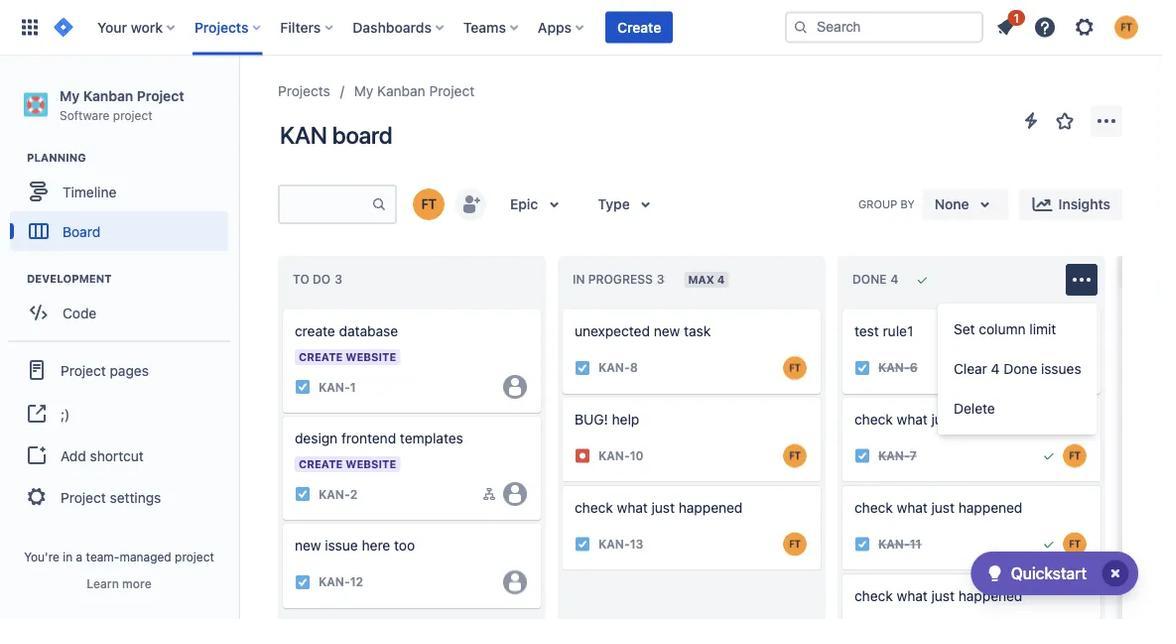 Task type: locate. For each thing, give the bounding box(es) containing it.
task image left kan-11 link
[[855, 536, 871, 552]]

kan-6
[[878, 361, 918, 375]]

assignee: funky town image for unexpected new task
[[783, 356, 807, 380]]

1 up 'frontend'
[[350, 380, 356, 394]]

0 horizontal spatial group
[[8, 341, 230, 525]]

task image left "kan-12" link
[[295, 575, 311, 590]]

0 vertical spatial projects
[[195, 19, 249, 35]]

in progress
[[573, 273, 653, 287]]

filters
[[280, 19, 321, 35]]

;)
[[61, 406, 70, 422]]

1 horizontal spatial projects
[[278, 83, 330, 99]]

0 horizontal spatial new
[[295, 537, 321, 554]]

create issue image for check what just happened
[[831, 384, 855, 408]]

done element
[[853, 273, 903, 287]]

kan-
[[599, 361, 630, 375], [878, 361, 910, 375], [319, 380, 350, 394], [599, 449, 630, 463], [878, 449, 910, 463], [319, 487, 350, 501], [599, 537, 630, 551], [878, 537, 910, 551], [319, 575, 350, 589]]

group containing project pages
[[8, 341, 230, 525]]

create issue image for design frontend templates
[[271, 510, 295, 534]]

1 horizontal spatial kanban
[[377, 83, 426, 99]]

1 vertical spatial create
[[595, 584, 638, 600]]

1 horizontal spatial done
[[1004, 361, 1038, 377]]

kanban up board
[[377, 83, 426, 99]]

my inside my kanban project software project
[[60, 87, 80, 104]]

kan- down unexpected
[[599, 361, 630, 375]]

create issue button
[[563, 574, 821, 610]]

type button
[[586, 189, 670, 220]]

2 vertical spatial task image
[[575, 536, 591, 552]]

kan- for 2
[[319, 487, 350, 501]]

task image
[[855, 360, 871, 376], [295, 379, 311, 395], [575, 536, 591, 552]]

settings
[[110, 489, 161, 506]]

insights image
[[1031, 193, 1055, 216]]

0 horizontal spatial 1
[[350, 380, 356, 394]]

what up 13
[[617, 499, 648, 516]]

1 vertical spatial task image
[[295, 379, 311, 395]]

create issue image down "in"
[[551, 296, 575, 320]]

create issue image down to
[[271, 296, 295, 320]]

learn more
[[87, 577, 152, 591]]

to do
[[293, 273, 331, 287]]

limit
[[1030, 321, 1057, 337]]

task image for test rule1
[[855, 360, 871, 376]]

project pages link
[[8, 349, 230, 392]]

create for create issue
[[595, 584, 638, 600]]

my kanban project link
[[354, 79, 475, 103]]

just
[[932, 411, 955, 428], [652, 499, 675, 516], [932, 499, 955, 516], [932, 588, 955, 604]]

check for kan-11
[[855, 499, 893, 516]]

learn more button
[[87, 576, 152, 592]]

add
[[61, 447, 86, 464]]

group
[[938, 304, 1098, 435], [8, 341, 230, 525]]

jira software image
[[52, 15, 75, 39]]

quickstart button
[[971, 552, 1139, 596]]

what for 7
[[897, 411, 928, 428]]

1 vertical spatial unassigned image
[[503, 571, 527, 594]]

1 vertical spatial 4
[[991, 361, 1000, 377]]

project inside project settings link
[[61, 489, 106, 506]]

banner
[[0, 0, 1162, 56]]

what
[[897, 411, 928, 428], [617, 499, 648, 516], [897, 499, 928, 516], [897, 588, 928, 604]]

1 horizontal spatial my
[[354, 83, 374, 99]]

jira software image
[[52, 15, 75, 39]]

1 unassigned image from the top
[[503, 375, 527, 399]]

a
[[76, 550, 83, 564]]

check for kan-13
[[575, 499, 613, 516]]

development group
[[10, 271, 237, 339]]

done image
[[1041, 360, 1057, 376], [1041, 360, 1057, 376], [1041, 448, 1057, 464], [1041, 448, 1057, 464], [1041, 536, 1057, 552]]

check for kan-7
[[855, 411, 893, 428]]

4 inside button
[[991, 361, 1000, 377]]

issue
[[325, 537, 358, 554], [642, 584, 676, 600]]

unassigned image
[[503, 375, 527, 399], [503, 571, 527, 594]]

kan-11 link
[[878, 536, 922, 553]]

kan-10
[[599, 449, 644, 463]]

you're
[[24, 550, 59, 564]]

done down set column limit button on the right of the page
[[1004, 361, 1038, 377]]

kanban for my kanban project software project
[[83, 87, 133, 104]]

project right software at left top
[[113, 108, 152, 122]]

;) link
[[8, 392, 230, 436]]

1 vertical spatial new
[[295, 537, 321, 554]]

your work button
[[91, 11, 183, 43]]

insights button
[[1019, 189, 1123, 220]]

your work
[[97, 19, 163, 35]]

kan- for 10
[[599, 449, 630, 463]]

projects
[[195, 19, 249, 35], [278, 83, 330, 99]]

banner containing your work
[[0, 0, 1162, 56]]

0 vertical spatial task image
[[855, 360, 871, 376]]

teams
[[463, 19, 506, 35]]

4 right the clear
[[991, 361, 1000, 377]]

do
[[313, 273, 331, 287]]

design
[[295, 430, 338, 447]]

task image left kan-13 link
[[575, 536, 591, 552]]

task
[[684, 323, 711, 339]]

1 horizontal spatial group
[[938, 304, 1098, 435]]

kanban inside my kanban project software project
[[83, 87, 133, 104]]

1 vertical spatial project
[[175, 550, 214, 564]]

done up test
[[853, 273, 887, 287]]

bug!
[[575, 411, 608, 428]]

projects for the projects dropdown button in the top left of the page
[[195, 19, 249, 35]]

create for create
[[617, 19, 661, 35]]

projects up sidebar navigation image
[[195, 19, 249, 35]]

new up kan-12
[[295, 537, 321, 554]]

create issue image
[[831, 296, 855, 320], [271, 403, 295, 427], [551, 472, 575, 496], [831, 472, 855, 496], [271, 510, 295, 534]]

1 horizontal spatial 4
[[991, 361, 1000, 377]]

task image left kan-8 link at the bottom of page
[[575, 360, 591, 376]]

create inside primary element
[[617, 19, 661, 35]]

0 horizontal spatial projects
[[195, 19, 249, 35]]

create button
[[606, 11, 673, 43]]

happened up create issue button in the bottom of the page
[[679, 499, 743, 516]]

kan- for 11
[[878, 537, 910, 551]]

project down teams on the left
[[429, 83, 475, 99]]

Search this board text field
[[280, 187, 371, 222]]

1 horizontal spatial 1
[[1014, 11, 1019, 25]]

0 horizontal spatial task image
[[295, 379, 311, 395]]

kanban
[[377, 83, 426, 99], [83, 87, 133, 104]]

projects button
[[189, 11, 268, 43]]

more image
[[1095, 109, 1119, 133]]

board link
[[10, 212, 228, 251]]

done image
[[1041, 536, 1057, 552]]

kan- for 12
[[319, 575, 350, 589]]

happened
[[959, 411, 1023, 428], [679, 499, 743, 516], [959, 499, 1023, 516], [959, 588, 1023, 604]]

what up 7
[[897, 411, 928, 428]]

epic
[[510, 196, 538, 212]]

project right managed
[[175, 550, 214, 564]]

check up kan-7
[[855, 411, 893, 428]]

kan-10 link
[[599, 448, 644, 465]]

0 horizontal spatial issue
[[325, 537, 358, 554]]

13
[[630, 537, 644, 551]]

new
[[654, 323, 680, 339], [295, 537, 321, 554]]

in progress element
[[573, 273, 669, 287]]

software
[[60, 108, 110, 122]]

4 right max
[[717, 273, 725, 286]]

0 vertical spatial issue
[[325, 537, 358, 554]]

kan- down rule1
[[878, 361, 910, 375]]

what up 11
[[897, 499, 928, 516]]

kan- down 'new issue here too' in the bottom of the page
[[319, 575, 350, 589]]

max
[[688, 273, 714, 286]]

issue down 13
[[642, 584, 676, 600]]

create right apps popup button
[[617, 19, 661, 35]]

kan- down kan-6 link
[[878, 449, 910, 463]]

8
[[630, 361, 638, 375]]

check what just happened up 13
[[575, 499, 743, 516]]

create down kan-13 link
[[595, 584, 638, 600]]

task image left kan-2 link
[[295, 486, 311, 502]]

kan- up design
[[319, 380, 350, 394]]

board
[[332, 121, 392, 149]]

1 left help icon
[[1014, 11, 1019, 25]]

project down add
[[61, 489, 106, 506]]

happened down the clear
[[959, 411, 1023, 428]]

0 vertical spatial done
[[853, 273, 887, 287]]

to do element
[[293, 273, 346, 287]]

project inside my kanban project software project
[[137, 87, 184, 104]]

assignee: funky town image for kan-7
[[1063, 444, 1087, 468]]

kan-8 link
[[599, 360, 638, 377]]

0 vertical spatial create
[[617, 19, 661, 35]]

board
[[63, 223, 100, 240]]

check up kan-11 on the bottom of page
[[855, 499, 893, 516]]

my up board
[[354, 83, 374, 99]]

create issue image down test
[[831, 384, 855, 408]]

kan- up the create issue on the right bottom of the page
[[599, 537, 630, 551]]

done
[[853, 273, 887, 287], [1004, 361, 1038, 377]]

planning image
[[3, 146, 27, 170]]

automations menu button icon image
[[1019, 109, 1043, 133]]

kanban up software at left top
[[83, 87, 133, 104]]

project
[[429, 83, 475, 99], [137, 87, 184, 104], [61, 362, 106, 378], [61, 489, 106, 506]]

add shortcut button
[[8, 436, 230, 476]]

issue inside create issue button
[[642, 584, 676, 600]]

delete button
[[938, 389, 1098, 429]]

development image
[[3, 267, 27, 291]]

0 of 1 child issues complete image
[[481, 486, 497, 502], [481, 486, 497, 502]]

1 horizontal spatial new
[[654, 323, 680, 339]]

create issue image up bug!
[[551, 384, 575, 408]]

6
[[910, 361, 918, 375]]

create issue
[[595, 584, 676, 600]]

issue left here
[[325, 537, 358, 554]]

2 horizontal spatial task image
[[855, 360, 871, 376]]

too
[[394, 537, 415, 554]]

dismiss quickstart image
[[1100, 558, 1132, 590]]

assignee: funky town image
[[783, 444, 807, 468], [1063, 444, 1087, 468], [1063, 532, 1087, 556]]

projects inside dropdown button
[[195, 19, 249, 35]]

planning
[[27, 152, 86, 164]]

happened for kan-7
[[959, 411, 1023, 428]]

happened for kan-13
[[679, 499, 743, 516]]

planning group
[[10, 150, 237, 257]]

0 horizontal spatial my
[[60, 87, 80, 104]]

settings image
[[1073, 15, 1097, 39]]

happened down check image
[[959, 588, 1023, 604]]

0 horizontal spatial kanban
[[83, 87, 133, 104]]

task image
[[575, 360, 591, 376], [855, 448, 871, 464], [295, 486, 311, 502], [855, 536, 871, 552], [295, 575, 311, 590]]

create issue image
[[271, 296, 295, 320], [551, 296, 575, 320], [551, 384, 575, 408], [831, 384, 855, 408]]

kan-8
[[599, 361, 638, 375]]

check up 'kan-13'
[[575, 499, 613, 516]]

happened up check image
[[959, 499, 1023, 516]]

kan- down kan-7 link
[[878, 537, 910, 551]]

0 vertical spatial new
[[654, 323, 680, 339]]

development
[[27, 273, 112, 286]]

create issue image for create database
[[271, 296, 295, 320]]

kan- for 7
[[878, 449, 910, 463]]

assignee: funky town image
[[783, 356, 807, 380], [1063, 356, 1087, 380], [783, 532, 807, 556]]

what for 11
[[897, 499, 928, 516]]

1 vertical spatial issue
[[642, 584, 676, 600]]

project down work
[[137, 87, 184, 104]]

group containing set column limit
[[938, 304, 1098, 435]]

new left "task"
[[654, 323, 680, 339]]

1 horizontal spatial issue
[[642, 584, 676, 600]]

0 vertical spatial unassigned image
[[503, 375, 527, 399]]

0 horizontal spatial 4
[[717, 273, 725, 286]]

create column image
[[1122, 260, 1145, 284]]

create
[[617, 19, 661, 35], [595, 584, 638, 600]]

1 vertical spatial done
[[1004, 361, 1038, 377]]

1 horizontal spatial task image
[[575, 536, 591, 552]]

1 vertical spatial projects
[[278, 83, 330, 99]]

kan-12
[[319, 575, 363, 589]]

check what just happened for kan-7
[[855, 411, 1023, 428]]

done image for kan-11
[[1041, 536, 1057, 552]]

shortcut
[[90, 447, 144, 464]]

my for my kanban project software project
[[60, 87, 80, 104]]

0 vertical spatial 1
[[1014, 11, 1019, 25]]

star kan board image
[[1053, 109, 1077, 133]]

kan- right bug icon
[[599, 449, 630, 463]]

primary element
[[12, 0, 785, 55]]

my up software at left top
[[60, 87, 80, 104]]

0 horizontal spatial project
[[113, 108, 152, 122]]

teams button
[[457, 11, 526, 43]]

type
[[598, 196, 630, 212]]

check what just happened
[[855, 411, 1023, 428], [575, 499, 743, 516], [855, 499, 1023, 516], [855, 588, 1023, 604]]

check what just happened up 7
[[855, 411, 1023, 428]]

code
[[63, 305, 97, 321]]

code link
[[10, 293, 228, 333]]

task image left kan-6 link
[[855, 360, 871, 376]]

2 unassigned image from the top
[[503, 571, 527, 594]]

projects up kan
[[278, 83, 330, 99]]

by
[[901, 198, 915, 211]]

max 4
[[688, 273, 725, 286]]

create issue image for bug! help
[[551, 384, 575, 408]]

task image left kan-7 link
[[855, 448, 871, 464]]

0 vertical spatial 4
[[717, 273, 725, 286]]

help image
[[1033, 15, 1057, 39]]

check what just happened up 11
[[855, 499, 1023, 516]]

0 vertical spatial project
[[113, 108, 152, 122]]

what down 11
[[897, 588, 928, 604]]

1 vertical spatial 1
[[350, 380, 356, 394]]

more
[[122, 577, 152, 591]]

check image
[[983, 562, 1007, 586]]

kan- up 'new issue here too' in the bottom of the page
[[319, 487, 350, 501]]

task image left kan-1 link
[[295, 379, 311, 395]]

sidebar navigation image
[[216, 79, 260, 119]]

pages
[[110, 362, 149, 378]]

project inside project pages link
[[61, 362, 106, 378]]

timeline
[[63, 183, 116, 200]]

project left pages
[[61, 362, 106, 378]]

appswitcher icon image
[[18, 15, 42, 39]]

task image for kan-7
[[855, 448, 871, 464]]

task image for kan-12
[[295, 575, 311, 590]]

quickstart
[[1011, 564, 1087, 583]]



Task type: describe. For each thing, give the bounding box(es) containing it.
4 for clear
[[991, 361, 1000, 377]]

project settings link
[[8, 476, 230, 519]]

kan- for 8
[[599, 361, 630, 375]]

kan-11
[[878, 537, 922, 551]]

to
[[293, 273, 309, 287]]

kan-13
[[599, 537, 644, 551]]

group by
[[859, 198, 915, 211]]

4 for max
[[717, 273, 725, 286]]

managed
[[120, 550, 171, 564]]

here
[[362, 537, 390, 554]]

clear
[[954, 361, 988, 377]]

unexpected new task
[[575, 323, 711, 339]]

issue for create
[[642, 584, 676, 600]]

kan
[[280, 121, 327, 149]]

create issue image for bug! help
[[551, 472, 575, 496]]

clear 4 done issues
[[954, 361, 1082, 377]]

delete
[[954, 401, 995, 417]]

templates
[[400, 430, 463, 447]]

set column limit button
[[938, 310, 1098, 349]]

check what just happened for kan-11
[[855, 499, 1023, 516]]

7
[[910, 449, 917, 463]]

0 horizontal spatial done
[[853, 273, 887, 287]]

create issue image for check what just happened
[[831, 472, 855, 496]]

set column limit
[[954, 321, 1057, 337]]

set
[[954, 321, 975, 337]]

apps button
[[532, 11, 592, 43]]

1 horizontal spatial project
[[175, 550, 214, 564]]

check down kan-11 link
[[855, 588, 893, 604]]

task image for kan-11
[[855, 536, 871, 552]]

epic button
[[498, 189, 578, 220]]

insights
[[1059, 196, 1111, 212]]

dashboards
[[353, 19, 432, 35]]

kan board
[[280, 121, 392, 149]]

timeline link
[[10, 172, 228, 212]]

my kanban project
[[354, 83, 475, 99]]

task image for kan-8
[[575, 360, 591, 376]]

task image for check what just happened
[[575, 536, 591, 552]]

just for 7
[[932, 411, 955, 428]]

none
[[935, 196, 969, 212]]

team-
[[86, 550, 120, 564]]

kan-12 link
[[319, 574, 363, 591]]

kan-7
[[878, 449, 917, 463]]

frontend
[[341, 430, 396, 447]]

unassigned image for kan-1
[[503, 375, 527, 399]]

kan-13 link
[[599, 536, 644, 553]]

unexpected
[[575, 323, 650, 339]]

work
[[131, 19, 163, 35]]

11
[[910, 537, 922, 551]]

database
[[339, 323, 398, 339]]

kan-1 link
[[319, 379, 356, 396]]

group for "development" image
[[8, 341, 230, 525]]

create
[[295, 323, 335, 339]]

test
[[855, 323, 879, 339]]

project settings
[[61, 489, 161, 506]]

column
[[979, 321, 1026, 337]]

notifications image
[[994, 15, 1017, 39]]

10
[[630, 449, 644, 463]]

unassigned image
[[503, 482, 527, 506]]

done image for kan-6
[[1041, 360, 1057, 376]]

kan-7 link
[[878, 448, 917, 465]]

done inside button
[[1004, 361, 1038, 377]]

filters button
[[274, 11, 341, 43]]

rule1
[[883, 323, 913, 339]]

kan-2 link
[[319, 486, 358, 503]]

assignee: funky town image for check what just happened
[[783, 532, 807, 556]]

project inside my kanban project link
[[429, 83, 475, 99]]

test rule1
[[855, 323, 913, 339]]

project pages
[[61, 362, 149, 378]]

issues
[[1041, 361, 1082, 377]]

what for 13
[[617, 499, 648, 516]]

kan-2
[[319, 487, 358, 501]]

dashboards button
[[347, 11, 452, 43]]

new issue here too
[[295, 537, 415, 554]]

create issue image for unexpected new task
[[551, 296, 575, 320]]

assignee: funky town image for kan-11
[[1063, 532, 1087, 556]]

kan- for 13
[[599, 537, 630, 551]]

design frontend templates
[[295, 430, 463, 447]]

Search field
[[785, 11, 984, 43]]

12
[[350, 575, 363, 589]]

funky town image
[[413, 189, 445, 220]]

kanban for my kanban project
[[377, 83, 426, 99]]

create database
[[295, 323, 398, 339]]

check what just happened down 11
[[855, 588, 1023, 604]]

apps
[[538, 19, 572, 35]]

happened for kan-11
[[959, 499, 1023, 516]]

task image for kan-2
[[295, 486, 311, 502]]

projects for 'projects' link
[[278, 83, 330, 99]]

none button
[[923, 189, 1009, 220]]

learn
[[87, 577, 119, 591]]

bug image
[[575, 448, 591, 464]]

more image
[[1070, 268, 1094, 292]]

just for 13
[[652, 499, 675, 516]]

search image
[[793, 19, 809, 35]]

2
[[350, 487, 358, 501]]

your profile and settings image
[[1115, 15, 1139, 39]]

in
[[573, 273, 585, 287]]

issue for new
[[325, 537, 358, 554]]

just for 11
[[932, 499, 955, 516]]

add people image
[[459, 193, 482, 216]]

my for my kanban project
[[354, 83, 374, 99]]

check what just happened for kan-13
[[575, 499, 743, 516]]

bug! help
[[575, 411, 639, 428]]

group for check image
[[938, 304, 1098, 435]]

kan- for 6
[[878, 361, 910, 375]]

project inside my kanban project software project
[[113, 108, 152, 122]]

projects link
[[278, 79, 330, 103]]

in
[[63, 550, 73, 564]]

done image for kan-7
[[1041, 448, 1057, 464]]

unassigned image for kan-12
[[503, 571, 527, 594]]

progress
[[588, 273, 653, 287]]

kan- for 1
[[319, 380, 350, 394]]



Task type: vqa. For each thing, say whether or not it's contained in the screenshot.
the bottom Task icon
no



